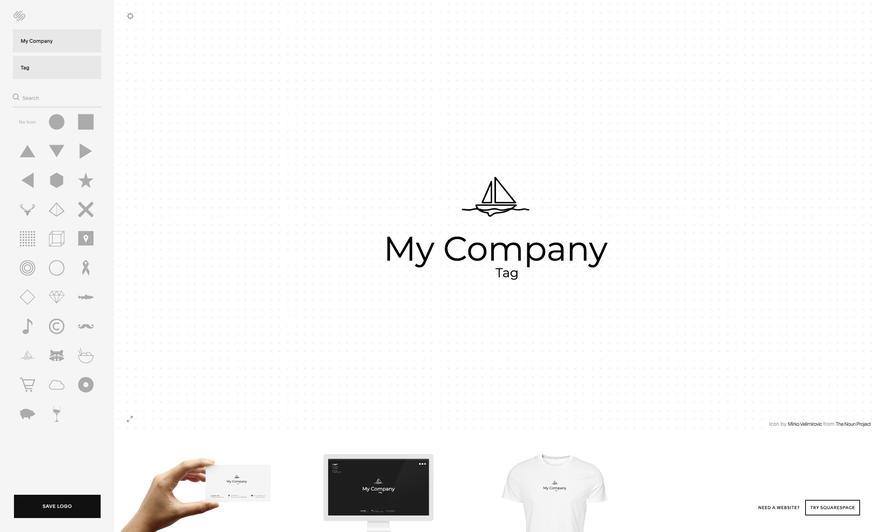Task type: describe. For each thing, give the bounding box(es) containing it.
save
[[43, 503, 56, 509]]

icon by mirko velimirovic from the noun project
[[770, 421, 872, 427]]

a
[[773, 505, 776, 511]]

noun
[[845, 421, 856, 427]]

velimirovic
[[801, 421, 823, 427]]

need
[[759, 505, 772, 511]]

try
[[811, 505, 820, 511]]

save logo button
[[14, 495, 101, 520]]

Tagline text field
[[13, 56, 102, 79]]

from
[[824, 421, 835, 427]]

search
[[22, 95, 39, 101]]

website?
[[778, 505, 801, 511]]

0 vertical spatial icon
[[26, 119, 36, 125]]

try squarespace
[[811, 505, 856, 511]]

mirko velimirovic link
[[788, 421, 823, 427]]

by
[[781, 421, 787, 427]]



Task type: vqa. For each thing, say whether or not it's contained in the screenshot.
Icon by Mirko Velimirovic from The Noun Project
yes



Task type: locate. For each thing, give the bounding box(es) containing it.
need a website?
[[759, 505, 802, 511]]

mirko
[[788, 421, 800, 427]]

search link
[[13, 91, 39, 102]]

0 horizontal spatial icon
[[26, 119, 36, 125]]

icon left the by
[[770, 421, 780, 427]]

try squarespace link
[[806, 500, 861, 516]]

the
[[837, 421, 844, 427]]

no icon
[[19, 119, 36, 125]]

project
[[857, 421, 872, 427]]

save logo
[[43, 503, 72, 509]]

no
[[19, 119, 25, 125]]

icon
[[26, 119, 36, 125], [770, 421, 780, 427]]

start over image
[[11, 8, 28, 23]]

logo
[[57, 503, 72, 509]]

1 horizontal spatial icon
[[770, 421, 780, 427]]

icon right no
[[26, 119, 36, 125]]

squarespace
[[821, 505, 856, 511]]

the noun project link
[[837, 421, 872, 427]]

1 vertical spatial icon
[[770, 421, 780, 427]]

Name text field
[[13, 29, 102, 52]]



